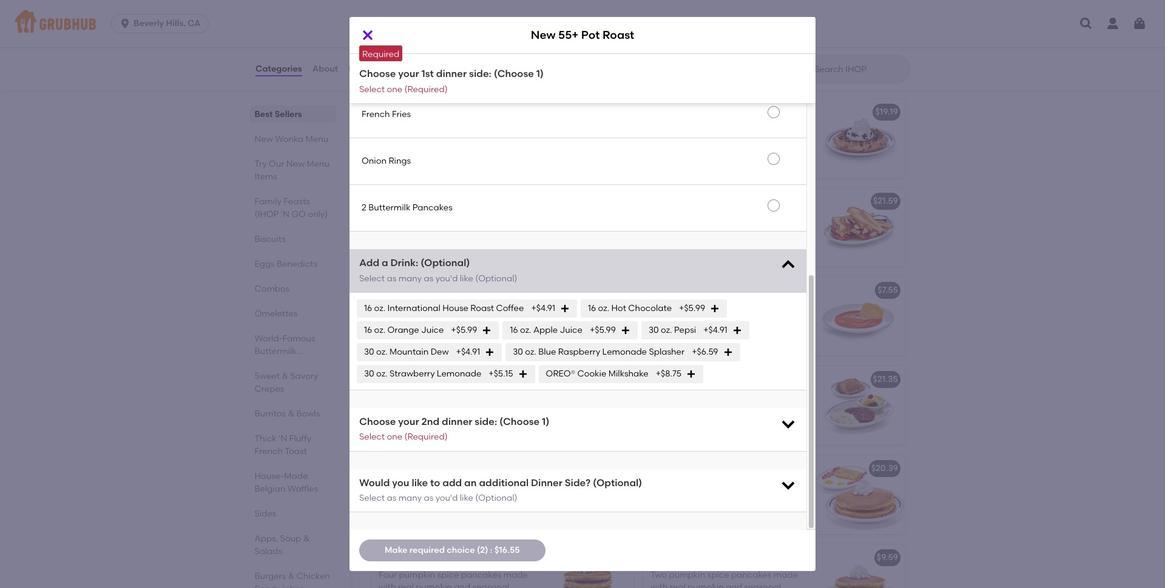 Task type: describe. For each thing, give the bounding box(es) containing it.
0 horizontal spatial combo
[[701, 18, 732, 28]]

2 buttermilk pancakes
[[362, 203, 453, 213]]

hills,
[[166, 18, 186, 29]]

0 horizontal spatial sausage
[[452, 464, 488, 474]]

2 vertical spatial strawberry
[[390, 369, 435, 379]]

benedicts
[[277, 259, 318, 269]]

pumpkin spice pancake combo image
[[814, 456, 905, 535]]

oreo® inside choice of belgian, strawberry cheesecake or oreo® cookie crumble waffle, 2 eggs* your way, 2 bacon strips or pork sausage links & hash browns.
[[714, 47, 740, 58]]

0 horizontal spatial beef
[[379, 404, 397, 414]]

fries inside button
[[392, 109, 411, 119]]

30 for 30 oz. mountain dew
[[364, 347, 374, 357]]

choose your 1st dinner side: (choose 1) select one (required)
[[359, 68, 544, 94]]

hot for melt
[[712, 196, 727, 207]]

or inside 2  impossible™ plant-based sausages, scrambled cage-free egg whites, seasonal fresh fruit & choice of 2 protein pancakes or multigrain toast.
[[741, 429, 750, 439]]

chocolate
[[628, 303, 672, 314]]

to
[[430, 477, 440, 489]]

strips inside five buttermilk crispy chicken strips tossed in nashville hot sauce. served with choice of dipping sauce.
[[501, 303, 523, 313]]

pancakes inside world-famous buttermilk pancakes sweet & savory crepes
[[255, 359, 295, 370]]

0 vertical spatial or
[[704, 47, 712, 58]]

whipped inside golden-brown belgian waffle filled with oreo® cookie pieces & topped with creamy cheesecake mousse, more oreo® cookie pieces & whipped topping.
[[651, 173, 686, 184]]

brown for oreo®
[[684, 124, 710, 134]]

red
[[362, 62, 378, 73]]

thick
[[255, 434, 277, 444]]

new inside 'try our new menu items'
[[287, 159, 305, 169]]

1 vertical spatial oreo®
[[674, 161, 704, 171]]

& inside the apps, soup & salads
[[304, 534, 310, 544]]

hot inside five buttermilk crispy chicken strips tossed in nashville hot sauce. served with choice of dipping sauce.
[[456, 315, 470, 325]]

0 vertical spatial roast
[[603, 28, 634, 42]]

2 vertical spatial choice
[[447, 545, 475, 556]]

select inside would you like to add an additional dinner side? (optional) select as many as you'd like (optional)
[[359, 493, 385, 504]]

1 horizontal spatial sausage
[[777, 375, 814, 385]]

1 vertical spatial oreo®
[[671, 107, 697, 117]]

sharp cheddar mac & cheese
[[362, 16, 487, 26]]

chicken inside golden-brown belgian waffle topped with 4 buttermilk crispy chicken strips tossed in spicy nashville hot sauce & served with a side of ranch dressing.
[[379, 238, 411, 248]]

0 horizontal spatial $16.55
[[495, 545, 520, 556]]

16 oz. orange juice
[[364, 325, 444, 335]]

with inside creamy tomato basil soup topped with a decadent four-cheese crisp.
[[651, 315, 668, 325]]

topping. inside golden-brown belgian waffle filled with oreo® cookie pieces & topped with creamy cheesecake mousse, more oreo® cookie pieces & whipped topping.
[[688, 173, 723, 184]]

cheddar
[[388, 16, 425, 26]]

savory
[[291, 371, 318, 382]]

pork
[[714, 72, 732, 82]]

choose for choose your 1st dinner side: (choose 1)
[[359, 68, 396, 79]]

new impossible™ plant-based sausage power combo image
[[814, 367, 905, 446]]

oz. for international
[[374, 303, 385, 314]]

30 for 30 oz. strawberry lemonade
[[364, 369, 374, 379]]

try
[[255, 159, 267, 169]]

your for choose your 2nd dinner side: (choose 1)
[[398, 416, 419, 428]]

as down to
[[424, 493, 433, 504]]

2 up sausages,
[[651, 392, 655, 402]]

topped inside golden-brown belgian waffle filled with oreo® cookie pieces & topped with creamy cheesecake mousse, more oreo® cookie pieces & whipped topping.
[[768, 136, 798, 147]]

& down new oreo® cookie crumble waffle
[[760, 136, 766, 147]]

buttermilk inside warm & flaky buttermilk biscuit served with whipped real butter.
[[437, 35, 480, 45]]

nashville for new nashville hot chicken melt
[[671, 196, 710, 207]]

pepsi
[[674, 325, 696, 335]]

new nashville hot chicken & waffles image
[[542, 188, 634, 267]]

16 for 16 oz. apple juice
[[510, 325, 518, 335]]

creamy inside golden-brown belgian waffle topped with creamy cheesecake mousse, fresh strawberries & whipped topping.
[[430, 136, 462, 147]]

$19.19 for new oreo® cookie crumble waffle
[[875, 107, 898, 117]]

& inside button
[[447, 16, 454, 26]]

cheese
[[456, 16, 487, 26]]

flaky
[[414, 35, 435, 45]]

oz. for apple
[[520, 325, 531, 335]]

with inside two pumpkin spice pancakes made with real pumpkin and seasona
[[651, 583, 668, 589]]

1 vertical spatial like
[[412, 477, 428, 489]]

plant-
[[709, 392, 734, 402]]

served
[[501, 315, 529, 325]]

whipped inside warm & flaky buttermilk biscuit served with whipped real butter.
[[427, 47, 463, 58]]

new for new impossible™ sausage patties from plants (2) image
[[379, 464, 397, 474]]

select inside 'choose your 1st dinner side: (choose 1) select one (required)'
[[359, 84, 385, 94]]

new down best at the top of page
[[255, 134, 273, 144]]

salads
[[255, 547, 283, 557]]

$21.59
[[873, 196, 898, 207]]

& right "strips" in the left of the page
[[531, 285, 537, 296]]

two
[[651, 570, 667, 581]]

chicken for &
[[457, 196, 491, 207]]

fresh inside 2  impossible™ plant-based sausages, scrambled cage-free egg whites, seasonal fresh fruit & choice of 2 protein pancakes or multigrain toast.
[[720, 416, 740, 427]]

new for new strawberry cheesecake waffle image
[[379, 107, 397, 117]]

waffles inside house-made belgian waffles
[[288, 484, 319, 495]]

one for 2nd
[[387, 432, 402, 443]]

beverly hills, ca button
[[111, 14, 213, 33]]

crispy
[[440, 285, 466, 296]]

golden- for strawberry
[[379, 124, 413, 134]]

creamy
[[651, 303, 684, 313]]

served inside warm & flaky buttermilk biscuit served with whipped real butter.
[[379, 47, 406, 58]]

buttermilk for pancakes
[[368, 203, 410, 213]]

choose for choose your 2nd dinner side: (choose 1)
[[359, 416, 396, 428]]

0 vertical spatial soup
[[727, 285, 748, 296]]

basil
[[705, 285, 725, 296]]

16 oz. international house roast coffee
[[364, 303, 524, 314]]

strips
[[505, 285, 529, 296]]

nashville inside five buttermilk crispy chicken strips tossed in nashville hot sauce. served with choice of dipping sauce.
[[417, 315, 454, 325]]

pumpkin spice pancakes - (short stack)
[[651, 553, 818, 563]]

served inside golden-brown belgian waffle topped with 4 buttermilk crispy chicken strips tossed in spicy nashville hot sauce & served with a side of ranch dressing.
[[469, 250, 496, 261]]

new for new nashville hot chicken melt image
[[651, 196, 669, 207]]

side
[[379, 263, 395, 273]]

1 horizontal spatial fries
[[539, 285, 559, 296]]

new for new 55+ pot roast image
[[379, 375, 397, 385]]

30 oz. mountain dew
[[364, 347, 449, 357]]

1 horizontal spatial lemonade
[[602, 347, 647, 357]]

wonka
[[275, 134, 304, 144]]

(required) for 1st
[[404, 84, 448, 94]]

and for (short
[[726, 583, 742, 589]]

belgian inside house-made belgian waffles
[[255, 484, 286, 495]]

0 vertical spatial pieces
[[731, 136, 758, 147]]

2 vertical spatial roast
[[433, 375, 457, 385]]

0 vertical spatial menu
[[306, 134, 329, 144]]

new impossible™ sausage patties from plants (2) image
[[542, 456, 634, 535]]

waffle for crumble
[[745, 124, 770, 134]]

mashed
[[399, 62, 432, 73]]

based
[[734, 392, 760, 402]]

apps,
[[255, 534, 278, 544]]

crispy inside golden-brown belgian waffle topped with 4 buttermilk crispy chicken strips tossed in spicy nashville hot sauce & served with a side of ranch dressing.
[[481, 226, 506, 236]]

30 oz. blue raspberry lemonade splasher
[[513, 347, 685, 357]]

of inside golden-brown belgian waffle topped with 4 buttermilk crispy chicken strips tossed in spicy nashville hot sauce & served with a side of ranch dressing.
[[397, 263, 406, 273]]

egg
[[783, 404, 799, 414]]

new for new nashville hot chicken & waffles image
[[379, 196, 397, 207]]

about button
[[312, 47, 339, 91]]

mountain
[[390, 347, 429, 357]]

buttermilk for biscuit
[[399, 18, 443, 28]]

2 vertical spatial cookie
[[577, 369, 606, 379]]

add
[[359, 257, 379, 269]]

svg image inside beverly hills, ca button
[[119, 18, 131, 30]]

(short
[[763, 553, 788, 563]]

1 vertical spatial cheesecake
[[448, 107, 499, 117]]

strawberry inside choice of belgian, strawberry cheesecake or oreo® cookie crumble waffle, 2 eggs* your way, 2 bacon strips or pork sausage links & hash browns.
[[727, 35, 773, 45]]

slow-
[[409, 392, 431, 402]]

reviews button
[[348, 47, 383, 91]]

2 vertical spatial combo
[[753, 464, 784, 474]]

0 horizontal spatial waffle
[[501, 107, 529, 117]]

of inside five buttermilk crispy chicken strips tossed in nashville hot sauce. served with choice of dipping sauce.
[[428, 327, 436, 338]]

real inside warm & flaky buttermilk biscuit served with whipped real butter.
[[465, 47, 481, 58]]

waffle,
[[688, 60, 717, 70]]

tossed inside five buttermilk crispy chicken strips tossed in nashville hot sauce. served with choice of dipping sauce.
[[379, 315, 406, 325]]

chicken for strips
[[468, 285, 503, 296]]

30 for 30 oz. pepsi
[[649, 325, 659, 335]]

1 vertical spatial new 55+ pot roast
[[379, 375, 457, 385]]

a inside creamy tomato basil soup topped with a decadent four-cheese crisp.
[[670, 315, 675, 325]]

new for new tomato basil soup "image" at the right
[[651, 285, 669, 296]]

0 vertical spatial pot
[[581, 28, 600, 42]]

(ihop
[[255, 209, 279, 220]]

spice for pumpkin spice pancakes - (full stack)
[[417, 553, 441, 563]]

an
[[464, 477, 477, 489]]

creamy tomato basil soup topped with a decadent four-cheese crisp.
[[651, 303, 793, 325]]

new tomato basil soup image
[[814, 278, 905, 356]]

a inside golden-brown belgian waffle topped with 4 buttermilk crispy chicken strips tossed in spicy nashville hot sauce & served with a side of ranch dressing.
[[517, 250, 523, 261]]

svg image inside main navigation navigation
[[1079, 16, 1093, 31]]

$9.59
[[877, 553, 898, 563]]

buttermilk inside five buttermilk crispy chicken strips tossed in nashville hot sauce. served with choice of dipping sauce.
[[397, 303, 439, 313]]

new nashville crispy chicken strips & fries image
[[542, 278, 634, 356]]

about
[[312, 64, 338, 74]]

Search IHOP search field
[[813, 64, 906, 75]]

items
[[255, 172, 278, 182]]

0 vertical spatial cookie
[[701, 136, 729, 147]]

thick 'n fluffy french toast
[[255, 434, 312, 457]]

burgers & chicken sandwiches
[[255, 572, 330, 589]]

way,
[[772, 60, 791, 70]]

1 horizontal spatial waffle
[[671, 18, 699, 28]]

& up "melt"
[[764, 161, 770, 171]]

$20.39
[[871, 464, 898, 474]]

2 inside 'button'
[[362, 203, 366, 213]]

$5.75
[[605, 18, 626, 28]]

crispy inside five buttermilk crispy chicken strips tossed in nashville hot sauce. served with choice of dipping sauce.
[[441, 303, 465, 313]]

cage-
[[740, 404, 765, 414]]

real for pumpkin spice pancakes - (full stack)
[[398, 583, 414, 589]]

side: for 2nd
[[475, 416, 497, 428]]

creamy inside golden-brown belgian waffle filled with oreo® cookie pieces & topped with creamy cheesecake mousse, more oreo® cookie pieces & whipped topping.
[[670, 149, 701, 159]]

soup inside the apps, soup & salads
[[280, 534, 301, 544]]

new waffle combo image
[[814, 10, 905, 89]]

- for (short
[[757, 553, 761, 563]]

of inside 2  impossible™ plant-based sausages, scrambled cage-free egg whites, seasonal fresh fruit & choice of 2 protein pancakes or multigrain toast.
[[651, 429, 659, 439]]

2 right the way,
[[793, 60, 797, 70]]

sides
[[255, 509, 277, 519]]

free
[[765, 404, 781, 414]]

topped for new tomato basil soup
[[762, 303, 792, 313]]

tossed inside golden-brown belgian waffle topped with 4 buttermilk crispy chicken strips tossed in spicy nashville hot sauce & served with a side of ranch dressing.
[[437, 238, 464, 248]]

1 horizontal spatial beef
[[464, 392, 482, 402]]

& inside burgers & chicken sandwiches
[[288, 572, 295, 582]]

2 vertical spatial oreo®
[[546, 369, 575, 379]]

select inside add a drink: (optional) select as many as you'd like (optional)
[[359, 273, 385, 284]]

omelettes
[[255, 309, 298, 319]]

new up red skin mashed potatoes button in the top of the page
[[531, 28, 556, 42]]

five
[[379, 303, 395, 313]]

2 horizontal spatial combo
[[844, 375, 875, 385]]

french inside button
[[362, 109, 390, 119]]

topped for new nashville hot chicken & waffles
[[379, 226, 409, 236]]

juice for 16 oz. apple juice
[[560, 325, 582, 335]]

made for (full
[[504, 570, 528, 581]]

with inside golden-brown belgian waffle topped with creamy cheesecake mousse, fresh strawberries & whipped topping.
[[411, 136, 428, 147]]

house
[[442, 303, 468, 314]]

choose your 2nd dinner side: (choose 1) select one (required)
[[359, 416, 549, 443]]

1 vertical spatial (2)
[[477, 545, 488, 556]]

power
[[816, 375, 842, 385]]

& inside golden-brown belgian waffle topped with creamy cheesecake mousse, fresh strawberries & whipped topping.
[[490, 149, 496, 159]]

butter.
[[483, 47, 510, 58]]

1 horizontal spatial 55+
[[558, 28, 579, 42]]

stack) for four pumpkin spice pancakes made with real pumpkin and seasona
[[511, 553, 538, 563]]

cheesecake inside choice of belgian, strawberry cheesecake or oreo® cookie crumble waffle, 2 eggs* your way, 2 bacon strips or pork sausage links & hash browns.
[[651, 47, 702, 58]]

basil
[[718, 303, 738, 313]]

hot for &
[[440, 196, 455, 207]]

fluffy
[[290, 434, 312, 444]]

best sellers
[[255, 109, 302, 120]]

skin
[[380, 62, 397, 73]]

0 horizontal spatial 55+
[[399, 375, 415, 385]]

with inside five buttermilk crispy chicken strips tossed in nashville hot sauce. served with choice of dipping sauce.
[[379, 327, 396, 338]]

warm
[[379, 35, 404, 45]]

1 vertical spatial strawberry
[[399, 107, 446, 117]]

pancakes for pumpkin spice pancakes - (short stack)
[[715, 553, 755, 563]]

30 for 30 oz. blue raspberry lemonade splasher
[[513, 347, 523, 357]]

spice for pumpkin spice pancakes - (short stack)
[[689, 553, 712, 563]]

red skin mashed potatoes
[[362, 62, 470, 73]]

oz. for strawberry
[[376, 369, 388, 379]]

melt
[[765, 196, 783, 207]]

ranch
[[408, 263, 432, 273]]

chicken for melt
[[729, 196, 763, 207]]

& left bowls
[[288, 409, 295, 419]]

plant-
[[724, 375, 749, 385]]

belgian for hot
[[440, 213, 471, 224]]

sharp cheddar mac & cheese button
[[350, 0, 806, 44]]

pumpkin spice pancakes - (full stack)
[[379, 553, 538, 563]]

1 vertical spatial cookie
[[706, 161, 733, 171]]

0 vertical spatial oreo®
[[670, 136, 699, 147]]

(choose for choose your 1st dinner side: (choose 1)
[[494, 68, 534, 79]]

choice of belgian, strawberry cheesecake or oreo® cookie crumble waffle, 2 eggs* your way, 2 bacon strips or pork sausage links & hash browns.
[[651, 35, 797, 95]]

- for (full
[[486, 553, 489, 563]]

2 up toast.
[[661, 429, 665, 439]]

a inside tender slow-braised beef in a rich beef gravy.
[[494, 392, 499, 402]]

tomato
[[671, 285, 703, 296]]

$21.35
[[873, 375, 898, 385]]

of inside choice of belgian, strawberry cheesecake or oreo® cookie crumble waffle, 2 eggs* your way, 2 bacon strips or pork sausage links & hash browns.
[[682, 35, 690, 45]]

1 vertical spatial or
[[703, 72, 712, 82]]

french inside thick 'n fluffy french toast
[[255, 447, 283, 457]]

spice for pumpkin spice pancake combo
[[689, 464, 712, 474]]

topping. inside golden-brown belgian waffle topped with creamy cheesecake mousse, fresh strawberries & whipped topping.
[[417, 161, 451, 171]]

crumble inside choice of belgian, strawberry cheesecake or oreo® cookie crumble waffle, 2 eggs* your way, 2 bacon strips or pork sausage links & hash browns.
[[651, 60, 686, 70]]

brown for 4
[[413, 213, 438, 224]]

and for (full
[[454, 583, 470, 589]]

2nd
[[421, 416, 439, 428]]

go
[[292, 209, 306, 220]]

& inside warm & flaky buttermilk biscuit served with whipped real butter.
[[406, 35, 412, 45]]

braised
[[431, 392, 462, 402]]

your for choose your 1st dinner side: (choose 1)
[[398, 68, 419, 79]]

spice for (short
[[707, 570, 729, 581]]

16 oz. hot chocolate
[[588, 303, 672, 314]]

1 horizontal spatial (2)
[[571, 464, 582, 474]]

eggs*
[[726, 60, 750, 70]]

pancakes for pumpkin spice pancakes - (short stack)
[[731, 570, 772, 581]]

decadent
[[677, 315, 718, 325]]

strips inside choice of belgian, strawberry cheesecake or oreo® cookie crumble waffle, 2 eggs* your way, 2 bacon strips or pork sausage links & hash browns.
[[679, 72, 701, 82]]

1 vertical spatial pot
[[417, 375, 431, 385]]

& inside world-famous buttermilk pancakes sweet & savory crepes
[[282, 371, 289, 382]]

with inside warm & flaky buttermilk biscuit served with whipped real butter.
[[408, 47, 425, 58]]

pancakes for pumpkin spice pancakes - (full stack)
[[461, 570, 501, 581]]

+$5.15
[[489, 369, 513, 379]]

1 horizontal spatial hot
[[611, 303, 626, 314]]

splasher
[[649, 347, 685, 357]]

:
[[490, 545, 493, 556]]

side: for 1st
[[469, 68, 491, 79]]

world-famous buttermilk pancakes sweet & savory crepes
[[255, 334, 318, 394]]

1 vertical spatial cookie
[[699, 107, 728, 117]]



Task type: vqa. For each thing, say whether or not it's contained in the screenshot.
Pumpkin Spice Pancakes - (Short Stack)
yes



Task type: locate. For each thing, give the bounding box(es) containing it.
0 vertical spatial crispy
[[481, 226, 506, 236]]

(required) down '2nd'
[[404, 432, 448, 443]]

0 vertical spatial (2)
[[571, 464, 582, 474]]

1 stack) from the left
[[511, 553, 538, 563]]

1 - from the left
[[486, 553, 489, 563]]

mousse, down filled
[[755, 149, 789, 159]]

topped up crisp.
[[762, 303, 792, 313]]

30 down "chocolate"
[[649, 325, 659, 335]]

0 vertical spatial one
[[387, 84, 402, 94]]

1 vertical spatial lemonade
[[437, 369, 481, 379]]

new up 'five'
[[379, 285, 397, 296]]

spice down pumpkin spice pancakes - (short stack)
[[707, 570, 729, 581]]

like down an
[[460, 493, 473, 504]]

beef
[[464, 392, 482, 402], [379, 404, 397, 414]]

buttermilk right 4
[[437, 226, 479, 236]]

made for (short
[[774, 570, 798, 581]]

four pumpkin spice pancakes made with real pumpkin and seasona
[[379, 570, 528, 589]]

0 vertical spatial like
[[460, 273, 473, 284]]

1 horizontal spatial stack)
[[790, 553, 818, 563]]

0 vertical spatial topping.
[[417, 161, 451, 171]]

golden- inside golden-brown belgian waffle filled with oreo® cookie pieces & topped with creamy cheesecake mousse, more oreo® cookie pieces & whipped topping.
[[651, 124, 684, 134]]

strips
[[679, 72, 701, 82], [413, 238, 435, 248], [501, 303, 523, 313]]

chicken up coffee
[[468, 285, 503, 296]]

0 vertical spatial strips
[[679, 72, 701, 82]]

cheesecake up strawberries
[[464, 136, 513, 147]]

0 horizontal spatial new 55+ pot roast
[[379, 375, 457, 385]]

2 right only)
[[362, 203, 366, 213]]

belgian inside golden-brown belgian waffle topped with creamy cheesecake mousse, fresh strawberries & whipped topping.
[[440, 124, 471, 134]]

1 vertical spatial hot
[[456, 315, 470, 325]]

belgian down new oreo® cookie crumble waffle
[[712, 124, 743, 134]]

& left the flaky
[[406, 35, 412, 45]]

spice for (full
[[437, 570, 459, 581]]

one inside choose your 2nd dinner side: (choose 1) select one (required)
[[387, 432, 402, 443]]

golden- for nashville
[[379, 213, 413, 224]]

oz. left blue
[[525, 347, 536, 357]]

1) up 'french fries' button
[[536, 68, 544, 79]]

ca
[[188, 18, 201, 29]]

topped up rings
[[379, 136, 409, 147]]

real for pumpkin spice pancakes - (short stack)
[[670, 583, 686, 589]]

2
[[719, 60, 724, 70], [793, 60, 797, 70], [362, 203, 366, 213], [651, 392, 655, 402], [661, 429, 665, 439]]

$20.99
[[600, 285, 626, 296]]

nashville for new nashville hot chicken & waffles
[[399, 196, 438, 207]]

oreo® right more in the right top of the page
[[674, 161, 704, 171]]

whipped inside golden-brown belgian waffle topped with creamy cheesecake mousse, fresh strawberries & whipped topping.
[[379, 161, 415, 171]]

new nashville hot chicken melt
[[651, 196, 783, 207]]

bacon
[[651, 72, 677, 82]]

choose inside choose your 2nd dinner side: (choose 1) select one (required)
[[359, 416, 396, 428]]

2 horizontal spatial cookie
[[742, 47, 771, 58]]

potatoes
[[434, 62, 470, 73]]

1) for choose your 1st dinner side: (choose 1)
[[536, 68, 544, 79]]

new right 'our'
[[287, 159, 305, 169]]

menu
[[306, 134, 329, 144], [307, 159, 330, 169]]

brown
[[413, 124, 438, 134], [684, 124, 710, 134], [413, 213, 438, 224]]

2 vertical spatial strips
[[501, 303, 523, 313]]

1) inside choose your 2nd dinner side: (choose 1) select one (required)
[[542, 416, 549, 428]]

combo up the belgian,
[[701, 18, 732, 28]]

you'd inside add a drink: (optional) select as many as you'd like (optional)
[[435, 273, 458, 284]]

16 for 16 oz. hot chocolate
[[588, 303, 596, 314]]

nashville for new nashville crispy chicken strips & fries
[[399, 285, 438, 296]]

golden- for oreo®
[[651, 124, 684, 134]]

+$4.91 up apple
[[531, 303, 555, 314]]

1 vertical spatial chicken
[[467, 303, 499, 313]]

svg image
[[1132, 16, 1147, 31], [119, 18, 131, 30], [360, 28, 375, 42], [560, 304, 570, 314], [482, 326, 492, 335], [621, 326, 630, 335], [732, 326, 742, 335], [723, 348, 733, 357], [518, 369, 528, 379], [686, 369, 696, 379], [780, 416, 797, 433], [610, 512, 625, 526]]

you'd down add
[[435, 493, 458, 504]]

belgian inside golden-brown belgian waffle topped with 4 buttermilk crispy chicken strips tossed in spicy nashville hot sauce & served with a side of ranch dressing.
[[440, 213, 471, 224]]

30 left mountain
[[364, 347, 374, 357]]

strips down 4
[[413, 238, 435, 248]]

cookie up eggs* on the top of the page
[[742, 47, 771, 58]]

as down you at the left bottom of page
[[387, 493, 396, 504]]

biscuit
[[482, 35, 509, 45]]

biscuits
[[255, 234, 286, 245]]

mousse, inside golden-brown belgian waffle filled with oreo® cookie pieces & topped with creamy cheesecake mousse, more oreo® cookie pieces & whipped topping.
[[755, 149, 789, 159]]

whipped
[[427, 47, 463, 58], [379, 161, 415, 171], [651, 173, 686, 184]]

buttermilk up the flaky
[[399, 18, 443, 28]]

roast up braised
[[433, 375, 457, 385]]

spice up two pumpkin spice pancakes made with real pumpkin and seasona
[[689, 553, 712, 563]]

1 horizontal spatial juice
[[560, 325, 582, 335]]

new up tender at left bottom
[[379, 375, 397, 385]]

oz. for mountain
[[376, 347, 388, 357]]

apple
[[533, 325, 558, 335]]

& up spicy
[[493, 196, 500, 207]]

buttermilk inside 'button'
[[368, 203, 410, 213]]

pumpkin for pumpkin spice pancakes - (short stack)
[[651, 553, 687, 563]]

best
[[255, 109, 273, 120]]

1 vertical spatial creamy
[[670, 149, 701, 159]]

$19.19 for new strawberry cheesecake waffle
[[603, 107, 626, 117]]

$16.55 right :
[[495, 545, 520, 556]]

you'd inside would you like to add an additional dinner side? (optional) select as many as you'd like (optional)
[[435, 493, 458, 504]]

your
[[752, 60, 770, 70], [398, 68, 419, 79], [398, 416, 419, 428]]

as down side
[[387, 273, 396, 284]]

pumpkin for pumpkin spice pancake combo
[[651, 464, 687, 474]]

& inside 2  impossible™ plant-based sausages, scrambled cage-free egg whites, seasonal fresh fruit & choice of 2 protein pancakes or multigrain toast.
[[760, 416, 767, 427]]

+$5.99 for 16 oz. apple juice
[[590, 325, 616, 335]]

(choose down butter.
[[494, 68, 534, 79]]

waffle inside golden-brown belgian waffle topped with creamy cheesecake mousse, fresh strawberries & whipped topping.
[[473, 124, 499, 134]]

oz. for orange
[[374, 325, 385, 335]]

svg image
[[1079, 16, 1093, 31], [780, 257, 797, 274], [710, 304, 720, 314], [485, 348, 495, 357], [780, 477, 797, 494]]

1 horizontal spatial soup
[[727, 285, 748, 296]]

2 horizontal spatial strips
[[679, 72, 701, 82]]

impossible™ up sausages,
[[657, 392, 707, 402]]

1 vertical spatial pieces
[[735, 161, 762, 171]]

new strawberry cheesecake waffle image
[[542, 99, 634, 178]]

new for new buttermilk biscuit "image"
[[379, 18, 397, 28]]

dinner for 2nd
[[442, 416, 472, 428]]

brown inside golden-brown belgian waffle topped with 4 buttermilk crispy chicken strips tossed in spicy nashville hot sauce & served with a side of ranch dressing.
[[413, 213, 438, 224]]

golden-brown belgian waffle topped with creamy cheesecake mousse, fresh strawberries & whipped topping.
[[379, 124, 513, 171]]

2 select from the top
[[359, 273, 385, 284]]

belgian inside golden-brown belgian waffle filled with oreo® cookie pieces & topped with creamy cheesecake mousse, more oreo® cookie pieces & whipped topping.
[[712, 124, 743, 134]]

spice inside four pumpkin spice pancakes made with real pumpkin and seasona
[[437, 570, 459, 581]]

like
[[460, 273, 473, 284], [412, 477, 428, 489], [460, 493, 473, 504]]

1 $19.19 from the left
[[603, 107, 626, 117]]

0 horizontal spatial tossed
[[379, 315, 406, 325]]

2 horizontal spatial +$4.91
[[703, 325, 727, 335]]

0 horizontal spatial fries
[[392, 109, 411, 119]]

new waffle combo
[[651, 18, 732, 28]]

onion
[[362, 156, 387, 166]]

side: down tender slow-braised beef in a rich beef gravy.
[[475, 416, 497, 428]]

new for "new waffle combo" image
[[651, 18, 669, 28]]

waffle inside golden-brown belgian waffle filled with oreo® cookie pieces & topped with creamy cheesecake mousse, more oreo® cookie pieces & whipped topping.
[[745, 124, 770, 134]]

1) inside 'choose your 1st dinner side: (choose 1) select one (required)'
[[536, 68, 544, 79]]

1 sauce. from the top
[[472, 315, 499, 325]]

golden- inside golden-brown belgian waffle topped with creamy cheesecake mousse, fresh strawberries & whipped topping.
[[379, 124, 413, 134]]

new wonka menu
[[255, 134, 329, 144]]

0 vertical spatial creamy
[[430, 136, 462, 147]]

golden- inside golden-brown belgian waffle topped with 4 buttermilk crispy chicken strips tossed in spicy nashville hot sauce & served with a side of ranch dressing.
[[379, 213, 413, 224]]

topped inside golden-brown belgian waffle topped with 4 buttermilk crispy chicken strips tossed in spicy nashville hot sauce & served with a side of ranch dressing.
[[379, 226, 409, 236]]

2  impossible™ plant-based sausages, scrambled cage-free egg whites, seasonal fresh fruit & choice of 2 protein pancakes or multigrain toast.
[[651, 392, 799, 451]]

impossible™ for plant-
[[671, 375, 722, 385]]

lemonade up braised
[[437, 369, 481, 379]]

0 vertical spatial hot
[[418, 250, 431, 261]]

2 sauce. from the top
[[472, 327, 499, 338]]

& right links
[[791, 72, 797, 82]]

2 horizontal spatial +$5.99
[[679, 303, 705, 314]]

impossible™ up to
[[399, 464, 450, 474]]

2 vertical spatial in
[[484, 392, 492, 402]]

+$5.99 for 16 oz. hot chocolate
[[679, 303, 705, 314]]

pancakes for 2 buttermilk pancakes
[[412, 203, 453, 213]]

whites,
[[651, 416, 679, 427]]

oz. for hot
[[598, 303, 609, 314]]

2 mousse, from the left
[[755, 149, 789, 159]]

0 horizontal spatial (2)
[[477, 545, 488, 556]]

french fries button
[[350, 92, 806, 138]]

& right sweet
[[282, 371, 289, 382]]

combo down multigrain
[[753, 464, 784, 474]]

spice
[[689, 464, 712, 474], [417, 553, 441, 563], [689, 553, 712, 563]]

soup up basil
[[727, 285, 748, 296]]

scrambled
[[694, 404, 738, 414]]

made down (full
[[504, 570, 528, 581]]

2 $19.19 from the left
[[875, 107, 898, 117]]

0 vertical spatial +$4.91
[[531, 303, 555, 314]]

2 made from the left
[[774, 570, 798, 581]]

choose
[[359, 68, 396, 79], [359, 416, 396, 428]]

2 vertical spatial +$4.91
[[456, 347, 480, 357]]

would you like to add an additional dinner side? (optional) select as many as you'd like (optional)
[[359, 477, 642, 504]]

like inside add a drink: (optional) select as many as you'd like (optional)
[[460, 273, 473, 284]]

new oreo® cookie crumble waffle image
[[814, 99, 905, 178]]

brown down new strawberry cheesecake waffle
[[413, 124, 438, 134]]

(choose for choose your 2nd dinner side: (choose 1)
[[499, 416, 540, 428]]

1 mousse, from the left
[[379, 149, 413, 159]]

0 horizontal spatial french
[[255, 447, 283, 457]]

strips inside golden-brown belgian waffle topped with 4 buttermilk crispy chicken strips tossed in spicy nashville hot sauce & served with a side of ranch dressing.
[[413, 238, 435, 248]]

juice up "dew"
[[421, 325, 444, 335]]

oz. for blue
[[525, 347, 536, 357]]

1 horizontal spatial new 55+ pot roast
[[531, 28, 634, 42]]

real inside two pumpkin spice pancakes made with real pumpkin and seasona
[[670, 583, 686, 589]]

warm & flaky buttermilk biscuit served with whipped real butter.
[[379, 35, 510, 58]]

& inside choice of belgian, strawberry cheesecake or oreo® cookie crumble waffle, 2 eggs* your way, 2 bacon strips or pork sausage links & hash browns.
[[791, 72, 797, 82]]

- left :
[[486, 553, 489, 563]]

1 horizontal spatial real
[[465, 47, 481, 58]]

oz. for pepsi
[[661, 325, 672, 335]]

mac
[[427, 16, 445, 26]]

pancakes inside 2  impossible™ plant-based sausages, scrambled cage-free egg whites, seasonal fresh fruit & choice of 2 protein pancakes or multigrain toast.
[[699, 429, 739, 439]]

cheesecake inside golden-brown belgian waffle filled with oreo® cookie pieces & topped with creamy cheesecake mousse, more oreo® cookie pieces & whipped topping.
[[703, 149, 753, 159]]

waffles
[[502, 196, 533, 207], [288, 484, 319, 495]]

1) up plants
[[542, 416, 549, 428]]

2 spice from the left
[[707, 570, 729, 581]]

eggs
[[255, 259, 275, 269]]

2 vertical spatial like
[[460, 493, 473, 504]]

2 you'd from the top
[[435, 493, 458, 504]]

international
[[387, 303, 440, 314]]

stack) for two pumpkin spice pancakes made with real pumpkin and seasona
[[790, 553, 818, 563]]

4
[[430, 226, 435, 236]]

0 vertical spatial $16.55
[[601, 375, 626, 385]]

dipping
[[438, 327, 470, 338]]

3 select from the top
[[359, 432, 385, 443]]

strawberry down mountain
[[390, 369, 435, 379]]

(required) inside choose your 2nd dinner side: (choose 1) select one (required)
[[404, 432, 448, 443]]

browns.
[[672, 84, 704, 95]]

many inside would you like to add an additional dinner side? (optional) select as many as you'd like (optional)
[[398, 493, 422, 504]]

+$6.59
[[692, 347, 718, 357]]

pancakes inside four pumpkin spice pancakes made with real pumpkin and seasona
[[461, 570, 501, 581]]

family feasts (ihop 'n go only)
[[255, 197, 328, 220]]

0 horizontal spatial topping.
[[417, 161, 451, 171]]

only)
[[308, 209, 328, 220]]

choice inside 2  impossible™ plant-based sausages, scrambled cage-free egg whites, seasonal fresh fruit & choice of 2 protein pancakes or multigrain toast.
[[769, 416, 797, 427]]

1 and from the left
[[454, 583, 470, 589]]

golden-brown belgian waffle topped with 4 buttermilk crispy chicken strips tossed in spicy nashville hot sauce & served with a side of ranch dressing.
[[379, 213, 523, 273]]

0 horizontal spatial crispy
[[441, 303, 465, 313]]

new nashville hot chicken & waffles
[[379, 196, 533, 207]]

0 vertical spatial buttermilk
[[437, 35, 480, 45]]

0 vertical spatial fresh
[[415, 149, 435, 159]]

dinner inside 'choose your 1st dinner side: (choose 1) select one (required)'
[[436, 68, 467, 79]]

(required) for 2nd
[[404, 432, 448, 443]]

dinner
[[436, 68, 467, 79], [442, 416, 472, 428]]

pancakes up four pumpkin spice pancakes made with real pumpkin and seasona
[[443, 553, 483, 563]]

new 55+ pot roast image
[[542, 367, 634, 446]]

'n inside family feasts (ihop 'n go only)
[[281, 209, 290, 220]]

with inside four pumpkin spice pancakes made with real pumpkin and seasona
[[379, 583, 396, 589]]

raspberry
[[558, 347, 600, 357]]

creamy up more in the right top of the page
[[670, 149, 701, 159]]

a down creamy
[[670, 315, 675, 325]]

0 horizontal spatial spice
[[437, 570, 459, 581]]

1 vertical spatial $16.55
[[495, 545, 520, 556]]

1 horizontal spatial french
[[362, 109, 390, 119]]

1 horizontal spatial fresh
[[720, 416, 740, 427]]

1 vertical spatial sauce.
[[472, 327, 499, 338]]

& right "fruit"
[[760, 416, 767, 427]]

2 horizontal spatial roast
[[603, 28, 634, 42]]

1 horizontal spatial combo
[[753, 464, 784, 474]]

family
[[255, 197, 282, 207]]

a left rich
[[494, 392, 499, 402]]

1 vertical spatial crumble
[[730, 107, 766, 117]]

one down skin
[[387, 84, 402, 94]]

1 vertical spatial buttermilk
[[368, 203, 410, 213]]

select inside choose your 2nd dinner side: (choose 1) select one (required)
[[359, 432, 385, 443]]

(choose inside 'choose your 1st dinner side: (choose 1) select one (required)'
[[494, 68, 534, 79]]

spicy
[[475, 238, 496, 248]]

1 vertical spatial 1)
[[542, 416, 549, 428]]

4 select from the top
[[359, 493, 385, 504]]

nashville up 4
[[399, 196, 438, 207]]

hot
[[440, 196, 455, 207], [712, 196, 727, 207], [611, 303, 626, 314]]

many inside add a drink: (optional) select as many as you'd like (optional)
[[398, 273, 422, 284]]

0 horizontal spatial creamy
[[430, 136, 462, 147]]

0 vertical spatial 55+
[[558, 28, 579, 42]]

0 vertical spatial oreo®
[[714, 47, 740, 58]]

+$5.99 for 16 oz. orange juice
[[451, 325, 477, 335]]

real inside four pumpkin spice pancakes made with real pumpkin and seasona
[[398, 583, 414, 589]]

1 vertical spatial you'd
[[435, 493, 458, 504]]

impossible™ for plant-
[[657, 392, 707, 402]]

1 spice from the left
[[437, 570, 459, 581]]

1 vertical spatial many
[[398, 493, 422, 504]]

+$4.91 for 30 oz. pepsi
[[703, 325, 727, 335]]

1 vertical spatial fries
[[539, 285, 559, 296]]

soup right apps,
[[280, 534, 301, 544]]

chicken inside burgers & chicken sandwiches
[[297, 572, 330, 582]]

new nashville hot chicken melt image
[[814, 188, 905, 267]]

new for the "new oreo® cookie crumble waffle" image
[[651, 107, 669, 117]]

patties
[[490, 464, 519, 474]]

0 vertical spatial side:
[[469, 68, 491, 79]]

new for new nashville crispy chicken strips & fries image
[[379, 285, 397, 296]]

brown inside golden-brown belgian waffle filled with oreo® cookie pieces & topped with creamy cheesecake mousse, more oreo® cookie pieces & whipped topping.
[[684, 124, 710, 134]]

brown down new oreo® cookie crumble waffle
[[684, 124, 710, 134]]

0 horizontal spatial fresh
[[415, 149, 435, 159]]

(choose down rich
[[499, 416, 540, 428]]

strips up the browns.
[[679, 72, 701, 82]]

brown for creamy
[[413, 124, 438, 134]]

0 vertical spatial 'n
[[281, 209, 290, 220]]

55+ up red skin mashed potatoes button in the top of the page
[[558, 28, 579, 42]]

a inside add a drink: (optional) select as many as you'd like (optional)
[[382, 257, 388, 269]]

juice for 16 oz. orange juice
[[421, 325, 444, 335]]

1 horizontal spatial choice
[[447, 545, 475, 556]]

pancakes up 4
[[412, 203, 453, 213]]

2 stack) from the left
[[790, 553, 818, 563]]

1 you'd from the top
[[435, 273, 458, 284]]

1 juice from the left
[[421, 325, 444, 335]]

links
[[771, 72, 789, 82]]

+$4.91 for 30 oz. mountain dew
[[456, 347, 480, 357]]

2 choose from the top
[[359, 416, 396, 428]]

onion rings button
[[350, 138, 806, 184]]

cookie
[[701, 136, 729, 147], [706, 161, 733, 171]]

fries up rings
[[392, 109, 411, 119]]

0 vertical spatial cheesecake
[[464, 136, 513, 147]]

and down pumpkin spice pancakes - (short stack)
[[726, 583, 742, 589]]

main navigation navigation
[[0, 0, 1165, 47]]

2 horizontal spatial waffle
[[768, 107, 796, 117]]

1 vertical spatial combo
[[844, 375, 875, 385]]

pancakes inside 'button'
[[412, 203, 453, 213]]

toast
[[285, 447, 307, 457]]

0 horizontal spatial soup
[[280, 534, 301, 544]]

cookie down the browns.
[[699, 107, 728, 117]]

1 (required) from the top
[[404, 84, 448, 94]]

1 horizontal spatial mousse,
[[755, 149, 789, 159]]

16 oz. apple juice
[[510, 325, 582, 335]]

1 made from the left
[[504, 570, 528, 581]]

1 horizontal spatial roast
[[470, 303, 494, 314]]

and
[[454, 583, 470, 589], [726, 583, 742, 589]]

0 vertical spatial 1)
[[536, 68, 544, 79]]

+$4.91 for 16 oz. international house roast coffee
[[531, 303, 555, 314]]

2 juice from the left
[[560, 325, 582, 335]]

0 horizontal spatial -
[[486, 553, 489, 563]]

waffle
[[473, 124, 499, 134], [745, 124, 770, 134], [473, 213, 499, 224]]

new impossible™ plant-based sausage power combo
[[651, 375, 875, 385]]

2 - from the left
[[757, 553, 761, 563]]

french
[[362, 109, 390, 119], [255, 447, 283, 457]]

your inside choice of belgian, strawberry cheesecake or oreo® cookie crumble waffle, 2 eggs* your way, 2 bacon strips or pork sausage links & hash browns.
[[752, 60, 770, 70]]

in inside golden-brown belgian waffle topped with 4 buttermilk crispy chicken strips tossed in spicy nashville hot sauce & served with a side of ranch dressing.
[[466, 238, 473, 248]]

2 one from the top
[[387, 432, 402, 443]]

1 horizontal spatial $19.19
[[875, 107, 898, 117]]

1 select from the top
[[359, 84, 385, 94]]

pancakes down pumpkin spice pancakes - (short stack)
[[731, 570, 772, 581]]

2 vertical spatial whipped
[[651, 173, 686, 184]]

buttermilk inside golden-brown belgian waffle topped with 4 buttermilk crispy chicken strips tossed in spicy nashville hot sauce & served with a side of ranch dressing.
[[437, 226, 479, 236]]

many
[[398, 273, 422, 284], [398, 493, 422, 504]]

1 horizontal spatial +$5.99
[[590, 325, 616, 335]]

1 vertical spatial whipped
[[379, 161, 415, 171]]

made inside two pumpkin spice pancakes made with real pumpkin and seasona
[[774, 570, 798, 581]]

waffle for chicken
[[473, 213, 499, 224]]

whipped up potatoes
[[427, 47, 463, 58]]

choice inside five buttermilk crispy chicken strips tossed in nashville hot sauce. served with choice of dipping sauce.
[[398, 327, 426, 338]]

'n inside thick 'n fluffy french toast
[[279, 434, 288, 444]]

pancakes up two pumpkin spice pancakes made with real pumpkin and seasona
[[715, 553, 755, 563]]

or down waffle,
[[703, 72, 712, 82]]

& inside golden-brown belgian waffle topped with 4 buttermilk crispy chicken strips tossed in spicy nashville hot sauce & served with a side of ranch dressing.
[[460, 250, 467, 261]]

pancakes for pumpkin spice pancakes - (full stack)
[[443, 553, 483, 563]]

+$4.91 down dipping
[[456, 347, 480, 357]]

from
[[521, 464, 541, 474]]

pancakes down seasonal
[[699, 429, 739, 439]]

impossible™ for sausage
[[399, 464, 450, 474]]

2 up pork
[[719, 60, 724, 70]]

new impossible™ sausage patties from plants (2)
[[379, 464, 582, 474]]

made inside four pumpkin spice pancakes made with real pumpkin and seasona
[[504, 570, 528, 581]]

cheesecake inside golden-brown belgian waffle topped with creamy cheesecake mousse, fresh strawberries & whipped topping.
[[464, 136, 513, 147]]

your up sausage
[[752, 60, 770, 70]]

0 horizontal spatial strips
[[413, 238, 435, 248]]

of up toast.
[[651, 429, 659, 439]]

waffle left filled
[[745, 124, 770, 134]]

1 vertical spatial side:
[[475, 416, 497, 428]]

cookie inside choice of belgian, strawberry cheesecake or oreo® cookie crumble waffle, 2 eggs* your way, 2 bacon strips or pork sausage links & hash browns.
[[742, 47, 771, 58]]

chicken inside five buttermilk crispy chicken strips tossed in nashville hot sauce. served with choice of dipping sauce.
[[467, 303, 499, 313]]

1 horizontal spatial hot
[[456, 315, 470, 325]]

combos
[[255, 284, 290, 294]]

1) for choose your 2nd dinner side: (choose 1)
[[542, 416, 549, 428]]

golden- down french fries
[[379, 124, 413, 134]]

choice
[[398, 327, 426, 338], [769, 416, 797, 427], [447, 545, 475, 556]]

cheesecake
[[464, 136, 513, 147], [703, 149, 753, 159]]

one down gravy.
[[387, 432, 402, 443]]

& right the mac
[[447, 16, 454, 26]]

belgian for cheesecake
[[440, 124, 471, 134]]

tomato
[[686, 303, 716, 313]]

0 vertical spatial cookie
[[742, 47, 771, 58]]

1 vertical spatial menu
[[307, 159, 330, 169]]

new up you at the left bottom of page
[[379, 464, 397, 474]]

roast down $5.75
[[603, 28, 634, 42]]

buttermilk inside world-famous buttermilk pancakes sweet & savory crepes
[[255, 346, 297, 357]]

$19.19 down the search ihop search box
[[875, 107, 898, 117]]

nashville down 16 oz. international house roast coffee
[[417, 315, 454, 325]]

2 and from the left
[[726, 583, 742, 589]]

crispy up spicy
[[481, 226, 506, 236]]

sauce
[[433, 250, 458, 261]]

stack) right (full
[[511, 553, 538, 563]]

(2) up side?
[[571, 464, 582, 474]]

chicken down new nashville crispy chicken strips & fries
[[467, 303, 499, 313]]

1 horizontal spatial crumble
[[730, 107, 766, 117]]

fresh
[[415, 149, 435, 159], [720, 416, 740, 427]]

$17.99
[[603, 553, 626, 563]]

eggs benedicts
[[255, 259, 318, 269]]

1 vertical spatial served
[[469, 250, 496, 261]]

1 horizontal spatial +$4.91
[[531, 303, 555, 314]]

oreo® cookie milkshake
[[546, 369, 649, 379]]

in inside five buttermilk crispy chicken strips tossed in nashville hot sauce. served with choice of dipping sauce.
[[408, 315, 415, 325]]

one inside 'choose your 1st dinner side: (choose 1) select one (required)'
[[387, 84, 402, 94]]

as down the 'ranch'
[[424, 273, 433, 284]]

pancakes inside two pumpkin spice pancakes made with real pumpkin and seasona
[[731, 570, 772, 581]]

30 up +$5.15
[[513, 347, 523, 357]]

served down spicy
[[469, 250, 496, 261]]

topped inside golden-brown belgian waffle topped with creamy cheesecake mousse, fresh strawberries & whipped topping.
[[379, 136, 409, 147]]

(2)
[[571, 464, 582, 474], [477, 545, 488, 556]]

1 horizontal spatial waffles
[[502, 196, 533, 207]]

fresh inside golden-brown belgian waffle topped with creamy cheesecake mousse, fresh strawberries & whipped topping.
[[415, 149, 435, 159]]

gravy.
[[399, 404, 424, 414]]

buttermilk
[[399, 18, 443, 28], [368, 203, 410, 213], [255, 346, 297, 357]]

and inside two pumpkin spice pancakes made with real pumpkin and seasona
[[726, 583, 742, 589]]

1 horizontal spatial made
[[774, 570, 798, 581]]

- left (short on the bottom right
[[757, 553, 761, 563]]

new buttermilk biscuit image
[[542, 10, 634, 89]]

1 vertical spatial choose
[[359, 416, 396, 428]]

2 (required) from the top
[[404, 432, 448, 443]]

+$5.99 up the decadent
[[679, 303, 705, 314]]

burritos & bowls
[[255, 409, 320, 419]]

+$8.75
[[656, 369, 681, 379]]

house-made belgian waffles
[[255, 471, 319, 495]]

1 vertical spatial (choose
[[499, 416, 540, 428]]

0 horizontal spatial mousse,
[[379, 149, 413, 159]]

belgian,
[[692, 35, 725, 45]]

belgian for cookie
[[712, 124, 743, 134]]

spice left pancake
[[689, 464, 712, 474]]

in inside tender slow-braised beef in a rich beef gravy.
[[484, 392, 492, 402]]

16 for 16 oz. orange juice
[[364, 325, 372, 335]]

choice up mountain
[[398, 327, 426, 338]]

topped down 2 buttermilk pancakes
[[379, 226, 409, 236]]

a
[[517, 250, 523, 261], [382, 257, 388, 269], [670, 315, 675, 325], [494, 392, 499, 402]]

crumble down sausage
[[730, 107, 766, 117]]

crumble up bacon
[[651, 60, 686, 70]]

mousse, inside golden-brown belgian waffle topped with creamy cheesecake mousse, fresh strawberries & whipped topping.
[[379, 149, 413, 159]]

with
[[408, 47, 425, 58], [411, 136, 428, 147], [651, 136, 668, 147], [651, 149, 668, 159], [411, 226, 428, 236], [498, 250, 515, 261], [651, 315, 668, 325], [379, 327, 396, 338], [379, 583, 396, 589], [651, 583, 668, 589]]

0 horizontal spatial chicken
[[379, 238, 411, 248]]

1 choose from the top
[[359, 68, 396, 79]]

1 horizontal spatial in
[[466, 238, 473, 248]]

spice inside two pumpkin spice pancakes made with real pumpkin and seasona
[[707, 570, 729, 581]]

16 for 16 oz. international house roast coffee
[[364, 303, 372, 314]]

protein
[[667, 429, 697, 439]]

0 vertical spatial crumble
[[651, 60, 686, 70]]

1 one from the top
[[387, 84, 402, 94]]

+$5.99
[[679, 303, 705, 314], [451, 325, 477, 335], [590, 325, 616, 335]]

pumpkin spice pancakes - (full stack) image
[[542, 545, 634, 589]]

hot inside golden-brown belgian waffle topped with 4 buttermilk crispy chicken strips tossed in spicy nashville hot sauce & served with a side of ranch dressing.
[[418, 250, 431, 261]]

0 vertical spatial many
[[398, 273, 422, 284]]

2 many from the top
[[398, 493, 422, 504]]

waffle for waffle
[[473, 124, 499, 134]]

30
[[649, 325, 659, 335], [364, 347, 374, 357], [513, 347, 523, 357], [364, 369, 374, 379]]

dinner for 1st
[[436, 68, 467, 79]]

pumpkin for pumpkin spice pancakes - (full stack)
[[379, 553, 415, 563]]

oreo® down the browns.
[[671, 107, 697, 117]]

make required choice (2) : $16.55
[[385, 545, 520, 556]]

new for the new impossible™ plant-based sausage power combo image
[[651, 375, 669, 385]]

1 many from the top
[[398, 273, 422, 284]]

nashville inside golden-brown belgian waffle topped with 4 buttermilk crispy chicken strips tossed in spicy nashville hot sauce & served with a side of ranch dressing.
[[379, 250, 416, 261]]

pumpkin spice pancakes - (short stack) image
[[814, 545, 905, 589]]

menu inside 'try our new menu items'
[[307, 159, 330, 169]]

brown inside golden-brown belgian waffle topped with creamy cheesecake mousse, fresh strawberries & whipped topping.
[[413, 124, 438, 134]]

one for 1st
[[387, 84, 402, 94]]

0 vertical spatial in
[[466, 238, 473, 248]]

topped for new strawberry cheesecake waffle
[[379, 136, 409, 147]]

creamy
[[430, 136, 462, 147], [670, 149, 701, 159]]



